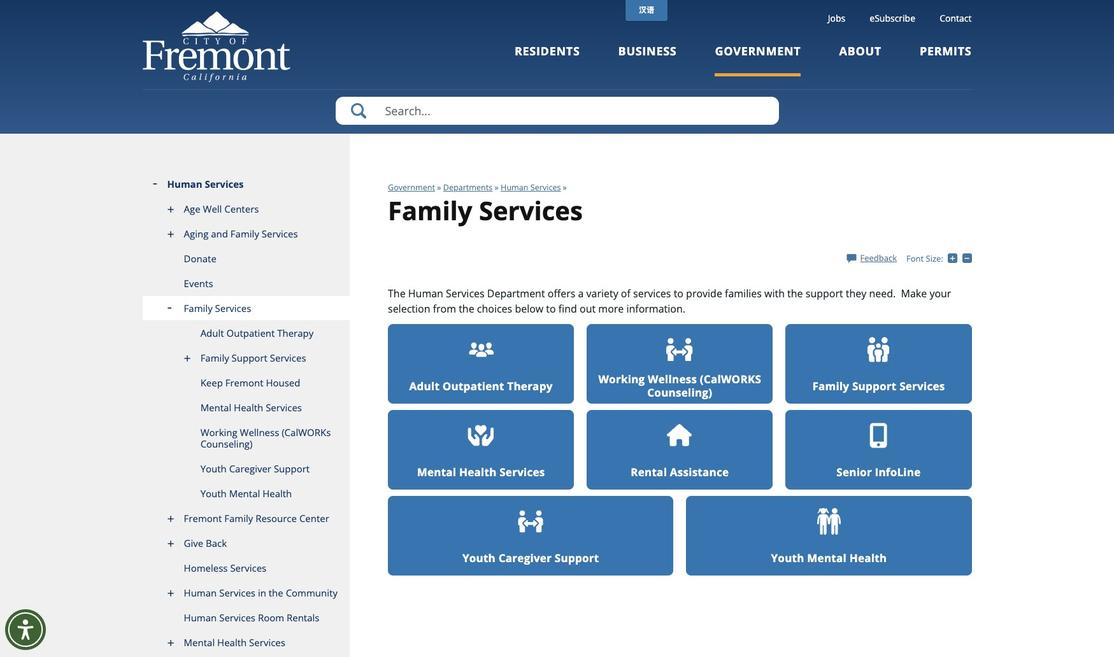 Task type: describe. For each thing, give the bounding box(es) containing it.
feedback link
[[847, 252, 897, 264]]

business
[[619, 43, 677, 59]]

0 horizontal spatial adult outpatient therapy link
[[142, 321, 350, 346]]

variety
[[587, 287, 619, 301]]

services inside the human services department offers a variety of services to provide families with the support they need.  make your selection from the choices below to find out more information.
[[446, 287, 485, 301]]

jobs link
[[828, 12, 846, 24]]

size:
[[926, 253, 944, 264]]

below
[[515, 302, 544, 316]]

find
[[559, 302, 577, 316]]

fremont family resource center
[[184, 512, 329, 525]]

human for human services
[[167, 178, 202, 191]]

homeless services link
[[142, 556, 350, 581]]

government for government
[[715, 43, 801, 59]]

(calworks
[[282, 426, 331, 439]]

0 vertical spatial caregiver
[[229, 463, 271, 475]]

choices
[[477, 302, 513, 316]]

room
[[258, 612, 284, 625]]

events link
[[142, 271, 350, 296]]

family services link
[[142, 296, 350, 321]]

aging and family services
[[184, 228, 298, 240]]

business link
[[619, 43, 677, 76]]

services
[[633, 287, 671, 301]]

therapy inside columnusercontrol3 main content
[[507, 379, 553, 394]]

1 horizontal spatial youth mental health link
[[687, 496, 972, 576]]

feedback
[[861, 252, 897, 264]]

donate
[[184, 252, 217, 265]]

working for working wellness (calworks counseling)
[[201, 426, 237, 439]]

working wellness (calworks counseling)
[[599, 372, 762, 400]]

more
[[599, 302, 624, 316]]

community
[[286, 587, 338, 600]]

hands holding heart image
[[468, 425, 495, 447]]

two children standing image
[[817, 509, 841, 536]]

in
[[258, 587, 266, 600]]

2 people communicate image
[[667, 339, 694, 362]]

families
[[725, 287, 762, 301]]

counseling) for (calworks
[[201, 438, 253, 451]]

working wellness (calworks counseling)
[[201, 426, 331, 451]]

aging
[[184, 228, 209, 240]]

and
[[211, 228, 228, 240]]

human inside government » departments » human services family services
[[501, 182, 529, 193]]

government » departments » human services family services
[[388, 182, 583, 228]]

age
[[184, 203, 201, 215]]

offers
[[548, 287, 576, 301]]

resource
[[256, 512, 297, 525]]

fremont family resource center link
[[142, 507, 350, 531]]

a
[[578, 287, 584, 301]]

your
[[930, 287, 952, 301]]

fremont inside 'link'
[[225, 377, 264, 389]]

human services in the community link
[[142, 581, 350, 606]]

selection
[[388, 302, 430, 316]]

homeless services
[[184, 562, 267, 575]]

services inside 'link'
[[500, 465, 545, 480]]

(calworks
[[700, 372, 762, 387]]

well
[[203, 203, 222, 215]]

assistance
[[670, 465, 729, 480]]

they
[[846, 287, 867, 301]]

rental assistance link
[[587, 410, 773, 490]]

wellness for (calworks
[[240, 426, 279, 439]]

this is a subscription dialog that can be closed dialog
[[870, 657, 1099, 658]]

the
[[388, 287, 406, 301]]

two people communicate image
[[518, 509, 544, 536]]

columnusercontrol3 main content
[[350, 134, 979, 658]]

0 vertical spatial therapy
[[277, 327, 314, 340]]

housed
[[266, 377, 300, 389]]

human inside the human services department offers a variety of services to provide families with the support they need.  make your selection from the choices below to find out more information.
[[408, 287, 443, 301]]

from
[[433, 302, 456, 316]]

family support services inside columnusercontrol3 main content
[[813, 379, 945, 394]]

residents
[[515, 43, 580, 59]]

centers
[[225, 203, 259, 215]]

0 vertical spatial mental health services
[[201, 401, 302, 414]]

- link
[[963, 253, 975, 264]]

out
[[580, 302, 596, 316]]

font size: link
[[907, 253, 944, 264]]

residents link
[[515, 43, 580, 76]]

government link inside columnusercontrol3 main content
[[388, 182, 435, 193]]

family services
[[184, 302, 251, 315]]

adult inside columnusercontrol3 main content
[[409, 379, 440, 394]]

senior infoline link
[[786, 410, 972, 490]]

1 » from the left
[[437, 182, 441, 193]]

permits
[[920, 43, 972, 59]]

make
[[901, 287, 927, 301]]

infoline
[[875, 465, 921, 480]]

-
[[972, 253, 975, 264]]

keep
[[201, 377, 223, 389]]

wellness for (calworks
[[648, 372, 697, 387]]

+ link
[[948, 253, 963, 264]]

about
[[840, 43, 882, 59]]

support
[[806, 287, 844, 301]]

with
[[765, 287, 785, 301]]

age well centers
[[184, 203, 259, 215]]

rentals
[[287, 612, 320, 625]]

contact link
[[940, 12, 972, 24]]

0 horizontal spatial youth mental health link
[[142, 482, 350, 507]]

about link
[[840, 43, 882, 76]]

jobs
[[828, 12, 846, 24]]

1 horizontal spatial the
[[459, 302, 475, 316]]

esubscribe
[[870, 12, 916, 24]]

0 horizontal spatial outpatient
[[227, 327, 275, 340]]

home image
[[667, 423, 694, 450]]

family image
[[866, 337, 892, 363]]

departments
[[443, 182, 493, 193]]

font size:
[[907, 253, 944, 264]]

font
[[907, 253, 924, 264]]

mental inside 'link'
[[417, 465, 456, 480]]

0 horizontal spatial family support services link
[[142, 346, 350, 371]]

provide
[[686, 287, 723, 301]]

permits link
[[920, 43, 972, 76]]

age well centers link
[[142, 197, 350, 222]]



Task type: vqa. For each thing, say whether or not it's contained in the screenshot.
the right "Government" link
yes



Task type: locate. For each thing, give the bounding box(es) containing it.
the inside 'human services in the community' link
[[269, 587, 283, 600]]

family support services link
[[786, 324, 972, 404], [142, 346, 350, 371]]

1 vertical spatial fremont
[[184, 512, 222, 525]]

human
[[167, 178, 202, 191], [501, 182, 529, 193], [408, 287, 443, 301], [184, 587, 217, 600], [184, 612, 217, 625]]

family support services down family image at bottom
[[813, 379, 945, 394]]

1 vertical spatial adult outpatient therapy
[[409, 379, 553, 394]]

the human services department offers a variety of services to provide families with the support they need.  make your selection from the choices below to find out more information.
[[388, 287, 952, 316]]

caregiver down two people communicate image
[[499, 551, 552, 566]]

1 vertical spatial caregiver
[[499, 551, 552, 566]]

give back link
[[142, 531, 350, 556]]

0 vertical spatial to
[[674, 287, 684, 301]]

center
[[299, 512, 329, 525]]

government inside government » departments » human services family services
[[388, 182, 435, 193]]

outpatient inside columnusercontrol3 main content
[[443, 379, 504, 394]]

to left find
[[546, 302, 556, 316]]

1 horizontal spatial youth mental health
[[771, 551, 887, 566]]

0 horizontal spatial counseling)
[[201, 438, 253, 451]]

» right departments link
[[495, 182, 499, 193]]

0 horizontal spatial »
[[437, 182, 441, 193]]

1 horizontal spatial adult outpatient therapy
[[409, 379, 553, 394]]

human services link up "centers"
[[142, 172, 350, 197]]

0 horizontal spatial therapy
[[277, 327, 314, 340]]

youth caregiver support down working wellness (calworks counseling) link
[[201, 463, 310, 475]]

donate link
[[142, 247, 350, 271]]

1 vertical spatial working
[[201, 426, 237, 439]]

youth caregiver support inside columnusercontrol3 main content
[[463, 551, 599, 566]]

back
[[206, 537, 227, 550]]

family inside 'aging and family services' link
[[231, 228, 259, 240]]

0 horizontal spatial the
[[269, 587, 283, 600]]

0 horizontal spatial adult
[[201, 327, 224, 340]]

health inside 'link'
[[459, 465, 497, 480]]

0 horizontal spatial youth caregiver support
[[201, 463, 310, 475]]

youth mental health down two children standing icon
[[771, 551, 887, 566]]

events
[[184, 277, 213, 290]]

0 horizontal spatial family support services
[[201, 352, 306, 365]]

caregiver down working wellness (calworks counseling) link
[[229, 463, 271, 475]]

give back
[[184, 537, 227, 550]]

0 horizontal spatial government link
[[388, 182, 435, 193]]

1 horizontal spatial caregiver
[[499, 551, 552, 566]]

family support services link inside columnusercontrol3 main content
[[786, 324, 972, 404]]

outpatient down family services link
[[227, 327, 275, 340]]

mental
[[201, 401, 231, 414], [417, 465, 456, 480], [229, 488, 260, 500], [808, 551, 847, 566], [184, 637, 215, 649]]

adult
[[201, 327, 224, 340], [409, 379, 440, 394]]

human for human services room rentals
[[184, 612, 217, 625]]

Search text field
[[336, 97, 779, 125]]

human services in the community
[[184, 587, 338, 600]]

0 horizontal spatial caregiver
[[229, 463, 271, 475]]

departments link
[[443, 182, 493, 193]]

counseling) for (calworks
[[648, 386, 713, 400]]

0 horizontal spatial youth caregiver support link
[[142, 457, 350, 482]]

services
[[205, 178, 244, 191], [531, 182, 561, 193], [479, 193, 583, 228], [262, 228, 298, 240], [446, 287, 485, 301], [215, 302, 251, 315], [270, 352, 306, 365], [900, 379, 945, 394], [266, 401, 302, 414], [500, 465, 545, 480], [230, 562, 267, 575], [219, 587, 256, 600], [219, 612, 256, 625], [249, 637, 285, 649]]

0 vertical spatial family support services
[[201, 352, 306, 365]]

information.
[[627, 302, 686, 316]]

homeless
[[184, 562, 228, 575]]

0 horizontal spatial adult outpatient therapy
[[201, 327, 314, 340]]

fremont
[[225, 377, 264, 389], [184, 512, 222, 525]]

1 vertical spatial the
[[459, 302, 475, 316]]

outpatient
[[227, 327, 275, 340], [443, 379, 504, 394]]

0 horizontal spatial fremont
[[184, 512, 222, 525]]

1 vertical spatial mental health services
[[417, 465, 545, 480]]

0 vertical spatial adult outpatient therapy
[[201, 327, 314, 340]]

fremont right keep
[[225, 377, 264, 389]]

1 horizontal spatial government
[[715, 43, 801, 59]]

mental health services link
[[142, 396, 350, 421], [388, 410, 574, 490], [142, 631, 350, 656]]

2 » from the left
[[495, 182, 499, 193]]

of
[[621, 287, 631, 301]]

working wellness (calworks counseling) link
[[142, 421, 350, 457]]

counseling) up home image
[[648, 386, 713, 400]]

department
[[487, 287, 545, 301]]

1 horizontal spatial »
[[495, 182, 499, 193]]

+
[[958, 253, 963, 264]]

mental health services down human services room rentals link
[[184, 637, 285, 649]]

therapy
[[277, 327, 314, 340], [507, 379, 553, 394]]

family inside family services link
[[184, 302, 213, 315]]

fremont up give back
[[184, 512, 222, 525]]

working wellness (calworks counseling) link
[[587, 324, 773, 404]]

counseling) inside working wellness (calworks counseling)
[[648, 386, 713, 400]]

0 horizontal spatial to
[[546, 302, 556, 316]]

1 horizontal spatial youth caregiver support
[[463, 551, 599, 566]]

1 vertical spatial wellness
[[240, 426, 279, 439]]

1 horizontal spatial fremont
[[225, 377, 264, 389]]

1 vertical spatial counseling)
[[201, 438, 253, 451]]

family support services up keep fremont housed
[[201, 352, 306, 365]]

1 vertical spatial outpatient
[[443, 379, 504, 394]]

0 horizontal spatial human services link
[[142, 172, 350, 197]]

0 vertical spatial working
[[599, 372, 645, 387]]

youth caregiver support
[[201, 463, 310, 475], [463, 551, 599, 566]]

»
[[437, 182, 441, 193], [495, 182, 499, 193]]

1 horizontal spatial to
[[674, 287, 684, 301]]

government link
[[715, 43, 801, 76], [388, 182, 435, 193]]

0 vertical spatial counseling)
[[648, 386, 713, 400]]

mobile phone image
[[866, 423, 892, 450]]

0 vertical spatial outpatient
[[227, 327, 275, 340]]

youth mental health up the fremont family resource center link on the bottom left of the page
[[201, 488, 292, 500]]

working
[[599, 372, 645, 387], [201, 426, 237, 439]]

1 vertical spatial adult
[[409, 379, 440, 394]]

caregiver
[[229, 463, 271, 475], [499, 551, 552, 566]]

wellness
[[648, 372, 697, 387], [240, 426, 279, 439]]

1 vertical spatial government
[[388, 182, 435, 193]]

1 horizontal spatial youth caregiver support link
[[388, 496, 674, 576]]

aging and family services link
[[142, 222, 350, 247]]

youth caregiver support down two people communicate image
[[463, 551, 599, 566]]

0 vertical spatial youth caregiver support link
[[142, 457, 350, 482]]

three people image
[[468, 337, 495, 363]]

human services link
[[142, 172, 350, 197], [501, 182, 561, 193]]

rental
[[631, 465, 667, 480]]

1 horizontal spatial family support services
[[813, 379, 945, 394]]

0 horizontal spatial government
[[388, 182, 435, 193]]

» left 'departments'
[[437, 182, 441, 193]]

2 horizontal spatial the
[[788, 287, 803, 301]]

0 vertical spatial government link
[[715, 43, 801, 76]]

2 vertical spatial the
[[269, 587, 283, 600]]

family
[[388, 193, 473, 228], [231, 228, 259, 240], [184, 302, 213, 315], [201, 352, 229, 365], [813, 379, 850, 394], [224, 512, 253, 525]]

youth mental health link
[[142, 482, 350, 507], [687, 496, 972, 576]]

0 horizontal spatial wellness
[[240, 426, 279, 439]]

the right with
[[788, 287, 803, 301]]

senior infoline
[[837, 465, 921, 480]]

1 horizontal spatial working
[[599, 372, 645, 387]]

1 vertical spatial youth caregiver support
[[463, 551, 599, 566]]

youth
[[201, 463, 227, 475], [201, 488, 227, 500], [463, 551, 496, 566], [771, 551, 805, 566]]

working for working wellness (calworks counseling)
[[599, 372, 645, 387]]

family support services
[[201, 352, 306, 365], [813, 379, 945, 394]]

2 vertical spatial mental health services
[[184, 637, 285, 649]]

outpatient down three people image
[[443, 379, 504, 394]]

wellness inside working wellness (calworks counseling)
[[648, 372, 697, 387]]

human services room rentals link
[[142, 606, 350, 631]]

mental health services inside 'link'
[[417, 465, 545, 480]]

the right in
[[269, 587, 283, 600]]

working inside working wellness (calworks counseling)
[[201, 426, 237, 439]]

adult outpatient therapy down family services link
[[201, 327, 314, 340]]

0 vertical spatial youth caregiver support
[[201, 463, 310, 475]]

0 vertical spatial adult
[[201, 327, 224, 340]]

0 vertical spatial fremont
[[225, 377, 264, 389]]

counseling) inside working wellness (calworks counseling)
[[201, 438, 253, 451]]

human services link right departments link
[[501, 182, 561, 193]]

wellness down 2 people communicate image at bottom
[[648, 372, 697, 387]]

1 horizontal spatial outpatient
[[443, 379, 504, 394]]

1 vertical spatial youth mental health
[[771, 551, 887, 566]]

wellness inside working wellness (calworks counseling)
[[240, 426, 279, 439]]

keep fremont housed
[[201, 377, 300, 389]]

mental health services
[[201, 401, 302, 414], [417, 465, 545, 480], [184, 637, 285, 649]]

1 vertical spatial government link
[[388, 182, 435, 193]]

0 vertical spatial the
[[788, 287, 803, 301]]

0 horizontal spatial working
[[201, 426, 237, 439]]

1 vertical spatial youth caregiver support link
[[388, 496, 674, 576]]

to
[[674, 287, 684, 301], [546, 302, 556, 316]]

1 vertical spatial therapy
[[507, 379, 553, 394]]

adult outpatient therapy link down choices
[[388, 324, 574, 404]]

1 horizontal spatial wellness
[[648, 372, 697, 387]]

family inside government » departments » human services family services
[[388, 193, 473, 228]]

human services room rentals
[[184, 612, 320, 625]]

senior
[[837, 465, 872, 480]]

the right the from at the left top of page
[[459, 302, 475, 316]]

youth caregiver support link
[[142, 457, 350, 482], [388, 496, 674, 576]]

to left provide
[[674, 287, 684, 301]]

1 vertical spatial family support services
[[813, 379, 945, 394]]

1 horizontal spatial family support services link
[[786, 324, 972, 404]]

counseling) down keep
[[201, 438, 253, 451]]

youth mental health inside columnusercontrol3 main content
[[771, 551, 887, 566]]

wellness left (calworks
[[240, 426, 279, 439]]

1 horizontal spatial government link
[[715, 43, 801, 76]]

human services
[[167, 178, 244, 191]]

adult outpatient therapy down three people image
[[409, 379, 553, 394]]

mental health services link inside columnusercontrol3 main content
[[388, 410, 574, 490]]

human for human services in the community
[[184, 587, 217, 600]]

family inside the fremont family resource center link
[[224, 512, 253, 525]]

0 vertical spatial government
[[715, 43, 801, 59]]

caregiver inside columnusercontrol3 main content
[[499, 551, 552, 566]]

rental assistance
[[631, 465, 729, 480]]

0 horizontal spatial youth mental health
[[201, 488, 292, 500]]

esubscribe link
[[870, 12, 916, 24]]

adult outpatient therapy link down family services
[[142, 321, 350, 346]]

mental health services down hands holding heart image
[[417, 465, 545, 480]]

working inside working wellness (calworks counseling)
[[599, 372, 645, 387]]

0 vertical spatial wellness
[[648, 372, 697, 387]]

adult outpatient therapy inside columnusercontrol3 main content
[[409, 379, 553, 394]]

1 horizontal spatial counseling)
[[648, 386, 713, 400]]

1 horizontal spatial adult
[[409, 379, 440, 394]]

1 horizontal spatial therapy
[[507, 379, 553, 394]]

adult outpatient therapy
[[201, 327, 314, 340], [409, 379, 553, 394]]

0 vertical spatial youth mental health
[[201, 488, 292, 500]]

1 vertical spatial to
[[546, 302, 556, 316]]

give
[[184, 537, 203, 550]]

1 horizontal spatial human services link
[[501, 182, 561, 193]]

1 horizontal spatial adult outpatient therapy link
[[388, 324, 574, 404]]

mental health services down keep fremont housed
[[201, 401, 302, 414]]

government for government » departments » human services family services
[[388, 182, 435, 193]]



